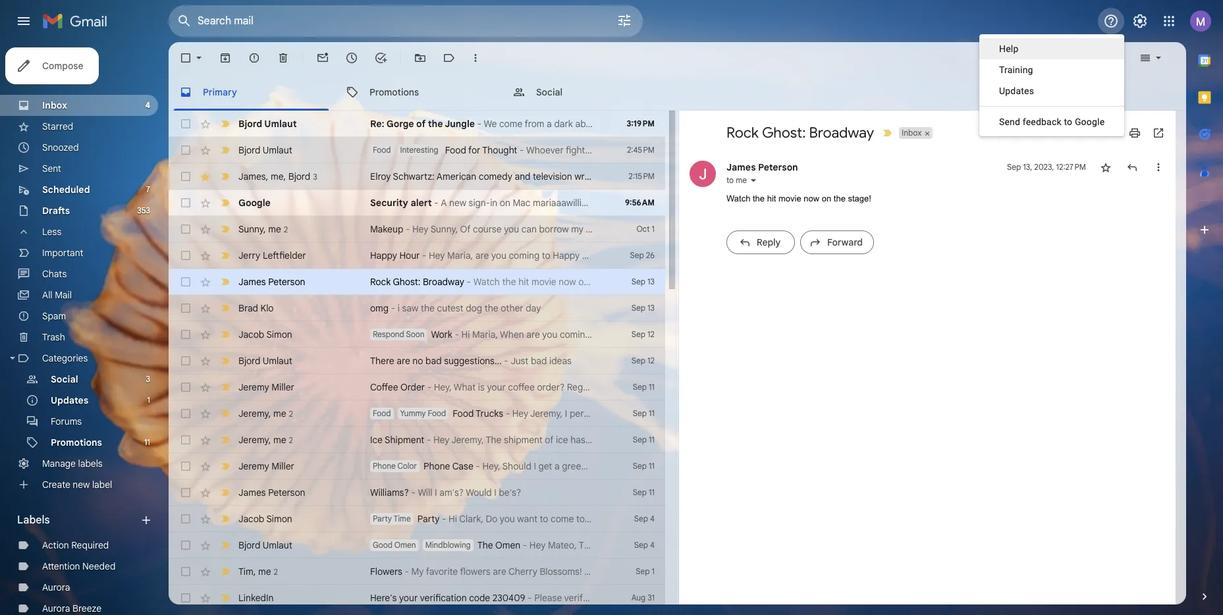 Task type: vqa. For each thing, say whether or not it's contained in the screenshot.


Task type: describe. For each thing, give the bounding box(es) containing it.
required
[[71, 540, 109, 552]]

forward link
[[801, 230, 875, 254]]

1 for makeup -
[[652, 224, 655, 234]]

- right the work
[[455, 329, 459, 341]]

leftfielder
[[263, 250, 306, 262]]

sep 12 for jacob simon
[[632, 329, 655, 339]]

miller for 14th 'row' from the top of the rock ghost: broadway main content
[[272, 461, 294, 472]]

16 row from the top
[[169, 506, 666, 532]]

here's your verification code 230409 -
[[370, 592, 535, 604]]

just
[[511, 355, 529, 367]]

aurora link
[[42, 582, 70, 594]]

watch the hit movie now on the stage!
[[727, 194, 872, 204]]

sep 12 for bjord umlaut
[[632, 356, 655, 366]]

gmail image
[[42, 8, 114, 34]]

archive image
[[219, 51, 232, 65]]

1 vertical spatial stage!
[[608, 276, 634, 288]]

help
[[1000, 43, 1019, 54]]

compose
[[42, 60, 83, 72]]

clark,
[[459, 513, 484, 525]]

all
[[42, 289, 52, 301]]

mindblowing
[[425, 540, 471, 550]]

7
[[146, 185, 150, 194]]

bjord umlaut for the omen
[[239, 540, 293, 552]]

elroy schwartz: american comedy and television writer.
[[370, 171, 600, 183]]

soon
[[406, 329, 425, 339]]

sent link
[[42, 163, 61, 175]]

sep 11 for williams? - will i am's? would i be's?
[[633, 488, 655, 498]]

row containing tim
[[169, 559, 666, 585]]

search mail image
[[173, 9, 196, 33]]

attention
[[42, 561, 80, 573]]

13 row from the top
[[169, 427, 666, 453]]

- right shipment at left
[[427, 434, 431, 446]]

- down want
[[523, 540, 527, 552]]

not starred image
[[1100, 161, 1113, 174]]

sep 11 for coffee order - hey, what is your coffee order? regards, jeremy
[[633, 382, 655, 392]]

there
[[370, 355, 395, 367]]

0 vertical spatial hit
[[767, 194, 777, 204]]

cutest
[[437, 302, 464, 314]]

31
[[648, 593, 655, 603]]

order
[[401, 382, 425, 393]]

report spam image
[[248, 51, 261, 65]]

flowers -
[[370, 566, 412, 578]]

coffee
[[370, 382, 398, 393]]

to up rock ghost: broadway - watch the hit movie now on the stage! sep 13
[[542, 250, 551, 262]]

1 vertical spatial maria,
[[472, 329, 498, 341]]

inbox link
[[42, 100, 67, 111]]

peterson for will i am's? would i be's?
[[268, 487, 305, 499]]

- left i at the left of the page
[[391, 302, 395, 314]]

trucks
[[476, 408, 504, 420]]

attention needed link
[[42, 561, 116, 573]]

jacob for hi maria, when are you coming back to work? best, jacob
[[239, 329, 264, 341]]

help menu item
[[980, 38, 1125, 59]]

linkedin
[[239, 592, 274, 604]]

promotions inside tab
[[370, 86, 419, 98]]

rock ghost: broadway - watch the hit movie now on the stage! sep 13
[[370, 276, 655, 288]]

simon for party
[[267, 513, 292, 525]]

sep inside rock ghost: broadway - watch the hit movie now on the stage! sep 13
[[632, 277, 646, 287]]

17 row from the top
[[169, 532, 666, 559]]

12 for jacob simon
[[648, 329, 655, 339]]

party?
[[604, 513, 631, 525]]

food trucks -
[[453, 408, 512, 420]]

the up other
[[502, 276, 516, 288]]

umlaut down klo
[[263, 355, 293, 367]]

2 jeremy miller from the top
[[239, 461, 294, 472]]

2 vertical spatial are
[[397, 355, 410, 367]]

bjord for food for thought
[[239, 144, 261, 156]]

updates for updates link in the left bottom of the page
[[51, 395, 88, 407]]

aurora breeze link
[[42, 603, 102, 615]]

manage
[[42, 458, 76, 470]]

schwartz:
[[393, 171, 435, 183]]

- left hey
[[422, 250, 427, 262]]

the right of
[[428, 118, 443, 130]]

re: gorge of the jungle -
[[370, 118, 484, 130]]

less button
[[0, 221, 158, 243]]

delete image
[[277, 51, 290, 65]]

coffee
[[508, 382, 535, 393]]

social inside the labels navigation
[[51, 374, 78, 386]]

row containing linkedin
[[169, 585, 666, 612]]

trash
[[42, 331, 65, 343]]

9:56 am
[[625, 198, 655, 208]]

spam
[[42, 310, 66, 322]]

and
[[515, 171, 531, 183]]

11 inside the labels navigation
[[144, 438, 150, 447]]

peterson for watch the hit movie now on the stage!
[[268, 276, 305, 288]]

1 vertical spatial your
[[399, 592, 418, 604]]

to right want
[[540, 513, 549, 525]]

makeup
[[370, 223, 404, 235]]

aurora for aurora breeze
[[42, 603, 70, 615]]

1 horizontal spatial now
[[804, 194, 820, 204]]

advanced search options image
[[612, 7, 638, 34]]

settings image
[[1133, 13, 1149, 29]]

primary tab
[[169, 74, 334, 111]]

inbox for inbox link
[[42, 100, 67, 111]]

1 inside the labels navigation
[[147, 395, 150, 405]]

, for 'row' containing tim
[[254, 566, 256, 578]]

food down coffee
[[373, 409, 391, 418]]

work?
[[627, 329, 652, 341]]

jungle
[[445, 118, 475, 130]]

ghost: for rock ghost: broadway
[[762, 124, 806, 142]]

4 for the omen -
[[650, 540, 655, 550]]

send feedback to google
[[1000, 117, 1105, 127]]

11 for 5th 'row' from the bottom
[[649, 488, 655, 498]]

james peterson for watch the hit movie now on the stage!
[[239, 276, 305, 288]]

elroy schwartz: american comedy and television writer. link
[[370, 170, 600, 183]]

food for thought -
[[445, 144, 527, 156]]

starred link
[[42, 121, 73, 132]]

drafts
[[42, 205, 70, 217]]

- right alert
[[434, 197, 439, 209]]

- right jungle
[[477, 118, 482, 130]]

4 inside the labels navigation
[[145, 100, 150, 110]]

day
[[526, 302, 541, 314]]

the right dog
[[485, 302, 499, 314]]

353
[[137, 206, 150, 215]]

back
[[593, 329, 614, 341]]

watch inside 'row'
[[474, 276, 500, 288]]

send
[[1000, 117, 1021, 127]]

2 row from the top
[[169, 137, 666, 163]]

the up forward link at the right top of page
[[834, 194, 846, 204]]

hi for hi maria, when are you coming back to work? best, jacob
[[462, 329, 470, 341]]

the omen -
[[478, 540, 530, 552]]

yummy food
[[400, 409, 446, 418]]

jerry
[[239, 250, 260, 262]]

0 vertical spatial your
[[487, 382, 506, 393]]

older image
[[1113, 51, 1126, 65]]

regards,
[[567, 382, 604, 393]]

add to tasks image
[[374, 51, 387, 65]]

2 i from the left
[[494, 487, 497, 499]]

ice
[[370, 434, 383, 446]]

aug
[[632, 593, 646, 603]]

sep 13, 2023, 12:27 pm
[[1008, 162, 1087, 172]]

all mail
[[42, 289, 72, 301]]

code
[[469, 592, 490, 604]]

food left trucks
[[453, 408, 474, 420]]

promotions link
[[51, 437, 102, 449]]

broadway for rock ghost: broadway
[[810, 124, 875, 142]]

food left for
[[445, 144, 466, 156]]

brad klo
[[239, 302, 274, 314]]

no
[[413, 355, 423, 367]]

broadway for rock ghost: broadway - watch the hit movie now on the stage! sep 13
[[423, 276, 465, 288]]

0 vertical spatial watch
[[727, 194, 751, 204]]

bjord umlaut for food for thought
[[239, 144, 293, 156]]

omen for good
[[395, 540, 416, 550]]

230409
[[493, 592, 526, 604]]

jacob for hi clark, do you want to come to our party?
[[239, 513, 264, 525]]

create new label link
[[42, 479, 112, 491]]

, for 8th 'row' from the bottom of the rock ghost: broadway main content
[[269, 408, 271, 419]]

bjord for -
[[239, 118, 262, 130]]

1 horizontal spatial on
[[822, 194, 832, 204]]

2 13 from the top
[[648, 303, 655, 313]]

main menu image
[[16, 13, 32, 29]]

1 vertical spatial on
[[579, 276, 589, 288]]

attention needed
[[42, 561, 116, 573]]

create new label
[[42, 479, 112, 491]]

williams? - will i am's? would i be's?
[[370, 487, 521, 499]]

thought
[[483, 144, 518, 156]]

case
[[453, 461, 474, 472]]

Not starred checkbox
[[1100, 161, 1113, 174]]

1 vertical spatial coming
[[560, 329, 591, 341]]

williams?
[[370, 487, 409, 499]]

1 vertical spatial now
[[559, 276, 576, 288]]

2 for flowers -
[[274, 567, 278, 577]]

mail
[[55, 289, 72, 301]]

respond
[[373, 329, 404, 339]]

categories
[[42, 353, 88, 364]]

snoozed link
[[42, 142, 79, 154]]

2023,
[[1035, 162, 1055, 172]]

forward
[[828, 236, 863, 248]]

manage labels
[[42, 458, 103, 470]]

i
[[398, 302, 400, 314]]

, for 13th 'row' from the top
[[269, 434, 271, 446]]

13 inside rock ghost: broadway - watch the hit movie now on the stage! sep 13
[[648, 277, 655, 287]]

12 for bjord umlaut
[[648, 356, 655, 366]]

needed
[[82, 561, 116, 573]]

move to image
[[414, 51, 427, 65]]

- right flowers
[[405, 566, 409, 578]]

row containing brad klo
[[169, 295, 666, 322]]

2 for makeup -
[[284, 224, 288, 234]]

bjord for the omen
[[239, 540, 261, 552]]

aurora for aurora link
[[42, 582, 70, 594]]



Task type: locate. For each thing, give the bounding box(es) containing it.
2 aurora from the top
[[42, 603, 70, 615]]

0 horizontal spatial coming
[[509, 250, 540, 262]]

ice shipment -
[[370, 434, 434, 446]]

phone left color
[[373, 461, 396, 471]]

social tab
[[502, 74, 668, 111]]

1 vertical spatial hit
[[519, 276, 529, 288]]

promotions up manage labels at left bottom
[[51, 437, 102, 449]]

color
[[398, 461, 417, 471]]

rock up omg
[[370, 276, 391, 288]]

3 inside james , me , bjord 3
[[313, 172, 317, 182]]

simon up the tim , me 2 on the left of the page
[[267, 513, 292, 525]]

1 horizontal spatial updates
[[1000, 86, 1035, 96]]

your
[[487, 382, 506, 393], [399, 592, 418, 604]]

to right back
[[616, 329, 624, 341]]

labels heading
[[17, 514, 140, 527]]

updates inside menu item
[[1000, 86, 1035, 96]]

2:15 pm
[[629, 171, 655, 181]]

coffee order - hey, what is your coffee order? regards, jeremy
[[370, 382, 637, 393]]

promotions tab
[[335, 74, 501, 111]]

11 row from the top
[[169, 374, 666, 401]]

james peterson for will i am's? would i be's?
[[239, 487, 305, 499]]

updates menu item
[[980, 80, 1125, 101]]

are up rock ghost: broadway - watch the hit movie now on the stage! sep 13
[[476, 250, 489, 262]]

1 vertical spatial 1
[[147, 395, 150, 405]]

omen for the
[[496, 540, 521, 552]]

phone inside phone color phone case -
[[373, 461, 396, 471]]

be's?
[[499, 487, 521, 499]]

10 row from the top
[[169, 348, 666, 374]]

less
[[42, 226, 61, 238]]

now up forward link at the right top of page
[[804, 194, 820, 204]]

None checkbox
[[179, 117, 192, 130], [179, 144, 192, 157], [179, 170, 192, 183], [179, 196, 192, 210], [179, 223, 192, 236], [179, 249, 192, 262], [179, 275, 192, 289], [179, 302, 192, 315], [179, 328, 192, 341], [179, 381, 192, 394], [179, 407, 192, 420], [179, 460, 192, 473], [179, 486, 192, 500], [179, 592, 192, 605], [179, 117, 192, 130], [179, 144, 192, 157], [179, 170, 192, 183], [179, 196, 192, 210], [179, 223, 192, 236], [179, 249, 192, 262], [179, 275, 192, 289], [179, 302, 192, 315], [179, 328, 192, 341], [179, 381, 192, 394], [179, 407, 192, 420], [179, 460, 192, 473], [179, 486, 192, 500], [179, 592, 192, 605]]

0 vertical spatial on
[[822, 194, 832, 204]]

0 vertical spatial 4
[[145, 100, 150, 110]]

are left no
[[397, 355, 410, 367]]

- left hey, at bottom left
[[427, 382, 432, 393]]

sep 13
[[632, 303, 655, 313]]

stage! up sep 13 on the right of the page
[[608, 276, 634, 288]]

shipment
[[385, 434, 425, 446]]

1 horizontal spatial coming
[[560, 329, 591, 341]]

11 for 14th 'row' from the top of the rock ghost: broadway main content
[[649, 461, 655, 471]]

- left just
[[504, 355, 509, 367]]

1 vertical spatial 3
[[146, 374, 150, 384]]

trash link
[[42, 331, 65, 343]]

inbox button
[[900, 127, 923, 139]]

13 up work?
[[648, 303, 655, 313]]

toggle split pane mode image
[[1139, 51, 1153, 65]]

food down re:
[[373, 145, 391, 155]]

sep 4 for the omen -
[[634, 540, 655, 550]]

1 bad from the left
[[426, 355, 442, 367]]

1 jacob simon from the top
[[239, 329, 292, 341]]

2 bjord umlaut from the top
[[239, 144, 293, 156]]

0 vertical spatial sep 12
[[632, 329, 655, 339]]

jacob
[[239, 329, 264, 341], [677, 329, 703, 341], [239, 513, 264, 525]]

2 vertical spatial you
[[500, 513, 515, 525]]

party left time on the bottom
[[373, 514, 392, 524]]

sep 4 right party?
[[634, 514, 655, 524]]

1 horizontal spatial i
[[494, 487, 497, 499]]

1 horizontal spatial hit
[[767, 194, 777, 204]]

1 vertical spatial promotions
[[51, 437, 102, 449]]

reply link
[[727, 230, 795, 254]]

- right 'makeup'
[[406, 223, 410, 235]]

hit inside 'row'
[[519, 276, 529, 288]]

jacob simon
[[239, 329, 292, 341], [239, 513, 292, 525]]

come
[[551, 513, 574, 525]]

would
[[466, 487, 492, 499]]

3 bjord umlaut from the top
[[239, 355, 293, 367]]

sep inside cell
[[1008, 162, 1022, 172]]

aurora down aurora link
[[42, 603, 70, 615]]

to left show details icon
[[727, 175, 734, 185]]

0 horizontal spatial promotions
[[51, 437, 102, 449]]

there are no bad suggestions... - just bad ideas
[[370, 355, 572, 367]]

sunny
[[239, 223, 264, 235]]

support image
[[1104, 13, 1120, 29]]

your right is
[[487, 382, 506, 393]]

omen right the
[[496, 540, 521, 552]]

is
[[478, 382, 485, 393]]

row up schwartz:
[[169, 137, 666, 163]]

action required
[[42, 540, 109, 552]]

row down makeup -
[[169, 243, 666, 269]]

party right time on the bottom
[[418, 513, 440, 525]]

- right trucks
[[506, 408, 510, 420]]

0 vertical spatial google
[[1075, 117, 1105, 127]]

are right when
[[527, 329, 540, 341]]

updates down training at the top of page
[[1000, 86, 1035, 96]]

inbox inside the labels navigation
[[42, 100, 67, 111]]

0 horizontal spatial stage!
[[608, 276, 634, 288]]

your right here's
[[399, 592, 418, 604]]

0 horizontal spatial phone
[[373, 461, 396, 471]]

rock ghost: broadway main content
[[169, 42, 1187, 615]]

0 vertical spatial now
[[804, 194, 820, 204]]

forums
[[51, 416, 82, 428]]

party inside party time party - hi clark, do you want to come to our party?
[[373, 514, 392, 524]]

the
[[478, 540, 493, 552]]

the down show details icon
[[753, 194, 765, 204]]

0 vertical spatial james peterson
[[727, 161, 798, 173]]

2 inside sunny , me 2
[[284, 224, 288, 234]]

2 miller from the top
[[272, 461, 294, 472]]

hi for hi clark, do you want to come to our party?
[[449, 513, 457, 525]]

row down schwartz:
[[169, 190, 666, 216]]

important link
[[42, 247, 83, 259]]

menu
[[980, 34, 1125, 136]]

dog
[[466, 302, 482, 314]]

13 down 26
[[648, 277, 655, 287]]

0 vertical spatial you
[[492, 250, 507, 262]]

1 horizontal spatial 3
[[313, 172, 317, 182]]

all mail link
[[42, 289, 72, 301]]

jacob simon for party
[[239, 513, 292, 525]]

0 vertical spatial 1
[[652, 224, 655, 234]]

training
[[1000, 65, 1034, 75]]

sep 12 down work?
[[632, 356, 655, 366]]

12 row from the top
[[169, 401, 666, 427]]

me
[[271, 170, 284, 182], [736, 175, 747, 185], [268, 223, 281, 235], [273, 408, 286, 419], [273, 434, 286, 446], [258, 566, 271, 578]]

0 horizontal spatial updates
[[51, 395, 88, 407]]

labels image
[[443, 51, 456, 65]]

4 bjord umlaut from the top
[[239, 540, 293, 552]]

respond soon work - hi maria, when are you coming back to work? best, jacob
[[373, 329, 703, 341]]

updates for updates menu item
[[1000, 86, 1035, 96]]

row up soon
[[169, 295, 666, 322]]

0 vertical spatial aurora
[[42, 582, 70, 594]]

chats
[[42, 268, 67, 280]]

2 inside the tim , me 2
[[274, 567, 278, 577]]

1 row from the top
[[169, 111, 666, 137]]

action
[[42, 540, 69, 552]]

0 horizontal spatial 3
[[146, 374, 150, 384]]

bjord umlaut up james , me , bjord 3
[[239, 144, 293, 156]]

sep
[[1008, 162, 1022, 172], [630, 250, 644, 260], [632, 277, 646, 287], [632, 303, 646, 313], [632, 329, 646, 339], [632, 356, 646, 366], [633, 382, 647, 392], [633, 409, 647, 418], [633, 435, 647, 445], [633, 461, 647, 471], [633, 488, 647, 498], [634, 514, 648, 524], [634, 540, 648, 550], [636, 567, 650, 577]]

row down time on the bottom
[[169, 532, 666, 559]]

scheduled link
[[42, 184, 90, 196]]

- right thought
[[520, 144, 524, 156]]

starred
[[42, 121, 73, 132]]

1 i from the left
[[435, 487, 437, 499]]

row down the good omen
[[169, 559, 666, 585]]

jeremy , me 2 for food trucks
[[239, 408, 293, 419]]

- left will
[[411, 487, 416, 499]]

row down "flowers -"
[[169, 585, 666, 612]]

0 horizontal spatial hi
[[449, 513, 457, 525]]

1 for flowers -
[[652, 567, 655, 577]]

google up sunny
[[239, 197, 271, 209]]

, for 'row' containing sunny
[[264, 223, 266, 235]]

2 happy from the left
[[553, 250, 580, 262]]

am's?
[[440, 487, 464, 499]]

order?
[[537, 382, 565, 393]]

tab list
[[1187, 42, 1224, 568], [169, 74, 1187, 111]]

4 sep 11 from the top
[[633, 461, 655, 471]]

jeremy
[[239, 382, 269, 393], [606, 382, 637, 393], [239, 408, 269, 419], [239, 434, 269, 446], [239, 461, 269, 472]]

row containing jerry leftfielder
[[169, 243, 666, 269]]

2 sep 11 from the top
[[633, 409, 655, 418]]

row down will
[[169, 506, 666, 532]]

2 12 from the top
[[648, 356, 655, 366]]

brad
[[239, 302, 258, 314]]

umlaut down primary tab at top left
[[264, 118, 297, 130]]

row containing sunny
[[169, 216, 666, 243]]

15 row from the top
[[169, 480, 666, 506]]

other
[[501, 302, 524, 314]]

rock up to me
[[727, 124, 759, 142]]

11 for 11th 'row' from the top of the rock ghost: broadway main content
[[649, 382, 655, 392]]

hit up the day on the left of the page
[[519, 276, 529, 288]]

you up rock ghost: broadway - watch the hit movie now on the stage! sep 13
[[492, 250, 507, 262]]

18 row from the top
[[169, 559, 666, 585]]

14 row from the top
[[169, 453, 666, 480]]

12 down work?
[[648, 356, 655, 366]]

row up interesting
[[169, 111, 666, 137]]

1 horizontal spatial phone
[[424, 461, 450, 472]]

now up respond soon work - hi maria, when are you coming back to work? best, jacob
[[559, 276, 576, 288]]

send feedback to google menu item
[[980, 111, 1125, 132]]

1 horizontal spatial are
[[476, 250, 489, 262]]

3:19 pm
[[627, 119, 655, 129]]

0 horizontal spatial movie
[[532, 276, 557, 288]]

1 jeremy miller from the top
[[239, 382, 294, 393]]

row up alert
[[169, 163, 666, 190]]

1 vertical spatial broadway
[[423, 276, 465, 288]]

1 miller from the top
[[272, 382, 294, 393]]

0 horizontal spatial rock
[[370, 276, 391, 288]]

to inside menu item
[[1065, 117, 1073, 127]]

umlaut up the tim , me 2 on the left of the page
[[263, 540, 293, 552]]

1 sep 12 from the top
[[632, 329, 655, 339]]

4 row from the top
[[169, 190, 666, 216]]

omen right "good"
[[395, 540, 416, 550]]

promotions inside the labels navigation
[[51, 437, 102, 449]]

1 vertical spatial inbox
[[902, 128, 922, 138]]

aurora breeze
[[42, 603, 102, 615]]

1 vertical spatial jeremy miller
[[239, 461, 294, 472]]

simon for work
[[267, 329, 292, 341]]

what
[[454, 382, 476, 393]]

19 row from the top
[[169, 585, 666, 612]]

0 horizontal spatial hit
[[519, 276, 529, 288]]

1 bjord umlaut from the top
[[239, 118, 297, 130]]

i left be's?
[[494, 487, 497, 499]]

the down hour?
[[592, 276, 605, 288]]

jacob simon down klo
[[239, 329, 292, 341]]

0 vertical spatial inbox
[[42, 100, 67, 111]]

umlaut for the omen
[[263, 540, 293, 552]]

1 horizontal spatial bad
[[531, 355, 547, 367]]

1 vertical spatial are
[[527, 329, 540, 341]]

1 vertical spatial simon
[[267, 513, 292, 525]]

1 vertical spatial hi
[[449, 513, 457, 525]]

umlaut up james , me , bjord 3
[[263, 144, 293, 156]]

- right case
[[476, 461, 480, 472]]

1 12 from the top
[[648, 329, 655, 339]]

0 horizontal spatial your
[[399, 592, 418, 604]]

watch down to me
[[727, 194, 751, 204]]

2 vertical spatial james peterson
[[239, 487, 305, 499]]

social inside tab
[[536, 86, 563, 98]]

0 horizontal spatial party
[[373, 514, 392, 524]]

google inside 'row'
[[239, 197, 271, 209]]

1 horizontal spatial your
[[487, 382, 506, 393]]

james
[[727, 161, 756, 173], [239, 170, 266, 182], [239, 276, 266, 288], [239, 487, 266, 499]]

spam link
[[42, 310, 66, 322]]

google right feedback
[[1075, 117, 1105, 127]]

- right 230409
[[528, 592, 532, 604]]

3 row from the top
[[169, 163, 666, 190]]

11 for 13th 'row' from the top
[[649, 435, 655, 445]]

the right saw at the left
[[421, 302, 435, 314]]

2 horizontal spatial are
[[527, 329, 540, 341]]

promotions up gorge
[[370, 86, 419, 98]]

elroy
[[370, 171, 391, 183]]

watch down happy hour - hey maria, are you coming to happy hour?
[[474, 276, 500, 288]]

1 aurora from the top
[[42, 582, 70, 594]]

menu containing help
[[980, 34, 1125, 136]]

1 vertical spatial peterson
[[268, 276, 305, 288]]

3 sep 11 from the top
[[633, 435, 655, 445]]

- up dog
[[467, 276, 471, 288]]

labels navigation
[[0, 42, 169, 615]]

hey
[[429, 250, 445, 262]]

saw
[[402, 302, 419, 314]]

coming up rock ghost: broadway - watch the hit movie now on the stage! sep 13
[[509, 250, 540, 262]]

inbox inside inbox button
[[902, 128, 922, 138]]

row down yummy
[[169, 427, 666, 453]]

1 horizontal spatial ghost:
[[762, 124, 806, 142]]

movie
[[779, 194, 802, 204], [532, 276, 557, 288]]

2 bad from the left
[[531, 355, 547, 367]]

bad right no
[[426, 355, 442, 367]]

- up mindblowing
[[442, 513, 446, 525]]

None search field
[[169, 5, 643, 37]]

social link
[[51, 374, 78, 386]]

0 vertical spatial broadway
[[810, 124, 875, 142]]

omen
[[496, 540, 521, 552], [395, 540, 416, 550]]

1 vertical spatial aurora
[[42, 603, 70, 615]]

1 vertical spatial ghost:
[[393, 276, 421, 288]]

updates inside the labels navigation
[[51, 395, 88, 407]]

row up order
[[169, 348, 666, 374]]

inbox for inbox button
[[902, 128, 922, 138]]

more image
[[469, 51, 482, 65]]

movie up the day on the left of the page
[[532, 276, 557, 288]]

1 sep 4 from the top
[[634, 514, 655, 524]]

0 vertical spatial hi
[[462, 329, 470, 341]]

klo
[[261, 302, 274, 314]]

0 vertical spatial ghost:
[[762, 124, 806, 142]]

suggestions...
[[444, 355, 502, 367]]

label
[[92, 479, 112, 491]]

to right feedback
[[1065, 117, 1073, 127]]

3 inside the labels navigation
[[146, 374, 150, 384]]

watch
[[727, 194, 751, 204], [474, 276, 500, 288]]

1 13 from the top
[[648, 277, 655, 287]]

1 horizontal spatial stage!
[[848, 194, 872, 204]]

training menu item
[[980, 59, 1125, 80]]

bjord umlaut down primary tab at top left
[[239, 118, 297, 130]]

, for 'row' containing james
[[266, 170, 268, 182]]

coming
[[509, 250, 540, 262], [560, 329, 591, 341]]

9 row from the top
[[169, 322, 703, 348]]

row down color
[[169, 480, 666, 506]]

0 vertical spatial are
[[476, 250, 489, 262]]

1 jeremy , me 2 from the top
[[239, 408, 293, 419]]

5 row from the top
[[169, 216, 666, 243]]

1 vertical spatial 4
[[650, 514, 655, 524]]

will
[[418, 487, 433, 499]]

television
[[533, 171, 572, 183]]

to
[[1065, 117, 1073, 127], [727, 175, 734, 185], [542, 250, 551, 262], [616, 329, 624, 341], [540, 513, 549, 525], [577, 513, 585, 525]]

jacob up the tim
[[239, 513, 264, 525]]

comedy
[[479, 171, 513, 183]]

2 jacob simon from the top
[[239, 513, 292, 525]]

1 horizontal spatial inbox
[[902, 128, 922, 138]]

None checkbox
[[179, 51, 192, 65], [179, 355, 192, 368], [179, 434, 192, 447], [179, 513, 192, 526], [179, 539, 192, 552], [179, 565, 192, 579], [179, 51, 192, 65], [179, 355, 192, 368], [179, 434, 192, 447], [179, 513, 192, 526], [179, 539, 192, 552], [179, 565, 192, 579]]

sep 12
[[632, 329, 655, 339], [632, 356, 655, 366]]

bjord umlaut for -
[[239, 118, 297, 130]]

jeremy , me 2 for -
[[239, 434, 293, 446]]

1 horizontal spatial party
[[418, 513, 440, 525]]

feedback
[[1023, 117, 1062, 127]]

hi right the work
[[462, 329, 470, 341]]

1 horizontal spatial movie
[[779, 194, 802, 204]]

ghost: inside 'row'
[[393, 276, 421, 288]]

2 vertical spatial 1
[[652, 567, 655, 577]]

you up ideas
[[543, 329, 558, 341]]

0 horizontal spatial watch
[[474, 276, 500, 288]]

hour?
[[582, 250, 608, 262]]

tim , me 2
[[239, 566, 278, 578]]

Search mail text field
[[198, 14, 580, 28]]

sep 4 for party time party - hi clark, do you want to come to our party?
[[634, 514, 655, 524]]

rock for rock ghost: broadway
[[727, 124, 759, 142]]

1 horizontal spatial omen
[[496, 540, 521, 552]]

ghost: for rock ghost: broadway - watch the hit movie now on the stage! sep 13
[[393, 276, 421, 288]]

1 vertical spatial james peterson
[[239, 276, 305, 288]]

reply
[[757, 236, 781, 248]]

hi left the clark,
[[449, 513, 457, 525]]

miller for 11th 'row' from the top of the rock ghost: broadway main content
[[272, 382, 294, 393]]

umlaut for -
[[264, 118, 297, 130]]

happy left hour
[[370, 250, 397, 262]]

tab list containing primary
[[169, 74, 1187, 111]]

0 vertical spatial social
[[536, 86, 563, 98]]

movie inside 'row'
[[532, 276, 557, 288]]

0 vertical spatial maria,
[[448, 250, 473, 262]]

best,
[[654, 329, 675, 341]]

0 vertical spatial simon
[[267, 329, 292, 341]]

sep 11 for ice shipment -
[[633, 435, 655, 445]]

1 happy from the left
[[370, 250, 397, 262]]

interesting
[[400, 145, 439, 155]]

1 sep 11 from the top
[[633, 382, 655, 392]]

to left our
[[577, 513, 585, 525]]

0 horizontal spatial bad
[[426, 355, 442, 367]]

sep 13, 2023, 12:27 pm cell
[[1008, 161, 1087, 174]]

when
[[500, 329, 524, 341]]

2 sep 12 from the top
[[632, 356, 655, 366]]

0 vertical spatial promotions
[[370, 86, 419, 98]]

0 horizontal spatial are
[[397, 355, 410, 367]]

0 vertical spatial rock
[[727, 124, 759, 142]]

0 vertical spatial sep 4
[[634, 514, 655, 524]]

jacob simon up the tim , me 2 on the left of the page
[[239, 513, 292, 525]]

12:27 pm
[[1057, 162, 1087, 172]]

0 horizontal spatial google
[[239, 197, 271, 209]]

i right will
[[435, 487, 437, 499]]

1 vertical spatial social
[[51, 374, 78, 386]]

0 vertical spatial coming
[[509, 250, 540, 262]]

show details image
[[750, 177, 758, 185]]

0 horizontal spatial omen
[[395, 540, 416, 550]]

2 for ice shipment -
[[289, 435, 293, 445]]

2 sep 4 from the top
[[634, 540, 655, 550]]

here's
[[370, 592, 397, 604]]

2 simon from the top
[[267, 513, 292, 525]]

hit up 'reply'
[[767, 194, 777, 204]]

movie up 'reply'
[[779, 194, 802, 204]]

omg
[[370, 302, 389, 314]]

row up saw at the left
[[169, 269, 666, 295]]

phone
[[424, 461, 450, 472], [373, 461, 396, 471]]

bjord umlaut up the tim , me 2 on the left of the page
[[239, 540, 293, 552]]

0 vertical spatial peterson
[[759, 161, 798, 173]]

bjord umlaut down klo
[[239, 355, 293, 367]]

2 jeremy , me 2 from the top
[[239, 434, 293, 446]]

1 simon from the top
[[267, 329, 292, 341]]

jacob right best,
[[677, 329, 703, 341]]

0 vertical spatial stage!
[[848, 194, 872, 204]]

8 row from the top
[[169, 295, 666, 322]]

1 horizontal spatial promotions
[[370, 86, 419, 98]]

1 vertical spatial watch
[[474, 276, 500, 288]]

rock ghost: broadway
[[727, 124, 875, 142]]

1 vertical spatial sep 12
[[632, 356, 655, 366]]

0 horizontal spatial inbox
[[42, 100, 67, 111]]

0 horizontal spatial happy
[[370, 250, 397, 262]]

tim
[[239, 566, 254, 578]]

maria, left when
[[472, 329, 498, 341]]

0 vertical spatial 13
[[648, 277, 655, 287]]

important
[[42, 247, 83, 259]]

food
[[445, 144, 466, 156], [373, 145, 391, 155], [453, 408, 474, 420], [373, 409, 391, 418], [428, 409, 446, 418]]

rock for rock ghost: broadway - watch the hit movie now on the stage! sep 13
[[370, 276, 391, 288]]

4 for party time party - hi clark, do you want to come to our party?
[[650, 514, 655, 524]]

0 vertical spatial miller
[[272, 382, 294, 393]]

7 row from the top
[[169, 269, 666, 295]]

1 vertical spatial sep 4
[[634, 540, 655, 550]]

0 horizontal spatial on
[[579, 276, 589, 288]]

1
[[652, 224, 655, 234], [147, 395, 150, 405], [652, 567, 655, 577]]

row
[[169, 111, 666, 137], [169, 137, 666, 163], [169, 163, 666, 190], [169, 190, 666, 216], [169, 216, 666, 243], [169, 243, 666, 269], [169, 269, 666, 295], [169, 295, 666, 322], [169, 322, 703, 348], [169, 348, 666, 374], [169, 374, 666, 401], [169, 401, 666, 427], [169, 427, 666, 453], [169, 453, 666, 480], [169, 480, 666, 506], [169, 506, 666, 532], [169, 532, 666, 559], [169, 559, 666, 585], [169, 585, 666, 612]]

11 for 8th 'row' from the bottom of the rock ghost: broadway main content
[[649, 409, 655, 418]]

0 horizontal spatial broadway
[[423, 276, 465, 288]]

row containing james
[[169, 163, 666, 190]]

sep 11
[[633, 382, 655, 392], [633, 409, 655, 418], [633, 435, 655, 445], [633, 461, 655, 471], [633, 488, 655, 498]]

5 sep 11 from the top
[[633, 488, 655, 498]]

party
[[418, 513, 440, 525], [373, 514, 392, 524]]

umlaut for food for thought
[[263, 144, 293, 156]]

on down hour?
[[579, 276, 589, 288]]

food right yummy
[[428, 409, 446, 418]]

1 vertical spatial movie
[[532, 276, 557, 288]]

0 horizontal spatial now
[[559, 276, 576, 288]]

you right do
[[500, 513, 515, 525]]

aurora down attention in the left of the page
[[42, 582, 70, 594]]

1 vertical spatial you
[[543, 329, 558, 341]]

coming left back
[[560, 329, 591, 341]]

0 vertical spatial 3
[[313, 172, 317, 182]]

the
[[428, 118, 443, 130], [753, 194, 765, 204], [834, 194, 846, 204], [502, 276, 516, 288], [592, 276, 605, 288], [421, 302, 435, 314], [485, 302, 499, 314]]

snooze image
[[345, 51, 358, 65]]

1 vertical spatial jacob simon
[[239, 513, 292, 525]]

row containing google
[[169, 190, 666, 216]]

sep 4 up sep 1
[[634, 540, 655, 550]]

row up will
[[169, 453, 666, 480]]

6 row from the top
[[169, 243, 666, 269]]

12
[[648, 329, 655, 339], [648, 356, 655, 366]]

jacob simon for work
[[239, 329, 292, 341]]

good omen
[[373, 540, 416, 550]]

re:
[[370, 118, 385, 130]]

1 vertical spatial rock
[[370, 276, 391, 288]]

1 horizontal spatial social
[[536, 86, 563, 98]]

want
[[518, 513, 538, 525]]

0 horizontal spatial ghost:
[[393, 276, 421, 288]]

google inside send feedback to google menu item
[[1075, 117, 1105, 127]]

1 vertical spatial google
[[239, 197, 271, 209]]



